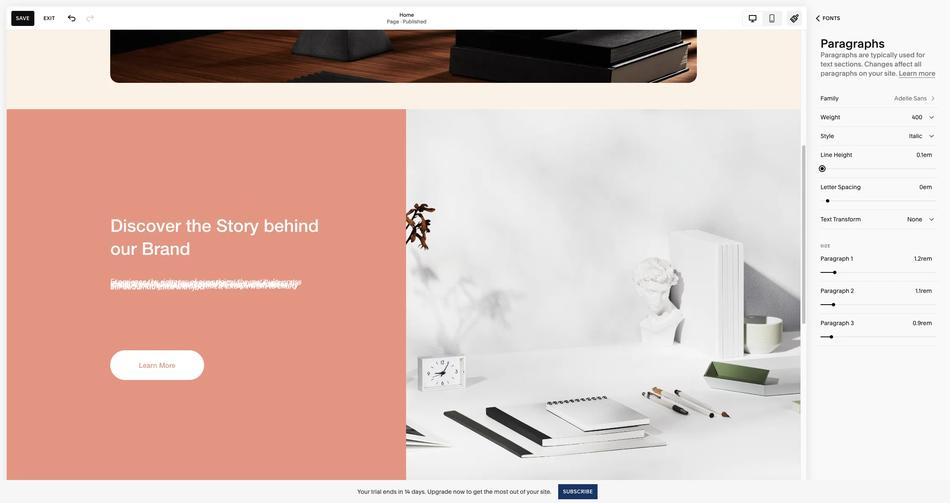 Task type: describe. For each thing, give the bounding box(es) containing it.
your inside paragraphs are typically used for text sections. changes affect all paragraphs on your site.
[[869, 69, 883, 78]]

subscribe
[[563, 489, 593, 495]]

400
[[912, 114, 923, 121]]

sans
[[914, 95, 927, 102]]

save button
[[11, 11, 34, 26]]

Paragraph 2 range field
[[821, 296, 936, 314]]

exit button
[[39, 11, 60, 26]]

subscribe button
[[558, 485, 597, 500]]

learn
[[899, 69, 917, 78]]

more
[[919, 69, 936, 78]]

your
[[357, 489, 370, 496]]

Paragraph 3 range field
[[821, 328, 936, 346]]

out
[[510, 489, 519, 496]]

letter spacing
[[821, 184, 861, 191]]

home
[[400, 12, 414, 18]]

3
[[851, 320, 854, 327]]

to
[[466, 489, 472, 496]]

on
[[859, 69, 867, 78]]

in
[[398, 489, 403, 496]]

spacing
[[838, 184, 861, 191]]

of
[[520, 489, 526, 496]]

page
[[387, 18, 399, 25]]

weight
[[821, 114, 840, 121]]

paragraph 2
[[821, 288, 854, 295]]

the
[[484, 489, 493, 496]]

Line Height range field
[[821, 159, 936, 178]]

height
[[834, 151, 852, 159]]

most
[[494, 489, 508, 496]]

affect
[[895, 60, 913, 68]]

Paragraph 1 text field
[[914, 254, 934, 264]]

paragraphs are typically used for text sections. changes affect all paragraphs on your site.
[[821, 51, 925, 78]]

paragraph for paragraph 3
[[821, 320, 849, 327]]

·
[[400, 18, 402, 25]]

line
[[821, 151, 832, 159]]

typically
[[871, 51, 897, 59]]

letter
[[821, 184, 837, 191]]

fonts button
[[807, 9, 850, 28]]

family
[[821, 95, 839, 102]]

paragraph for paragraph 2
[[821, 288, 849, 295]]

paragraph 1
[[821, 255, 853, 263]]

none
[[907, 216, 923, 223]]

text
[[821, 216, 832, 223]]

fonts
[[823, 15, 840, 21]]

ends
[[383, 489, 397, 496]]

save
[[16, 15, 30, 21]]

size
[[821, 244, 831, 249]]



Task type: vqa. For each thing, say whether or not it's contained in the screenshot.
couples."
no



Task type: locate. For each thing, give the bounding box(es) containing it.
your down changes
[[869, 69, 883, 78]]

site. inside paragraphs are typically used for text sections. changes affect all paragraphs on your site.
[[884, 69, 897, 78]]

paragraph left 3
[[821, 320, 849, 327]]

2 vertical spatial paragraph
[[821, 320, 849, 327]]

now
[[453, 489, 465, 496]]

learn more link
[[899, 69, 936, 78]]

published
[[403, 18, 427, 25]]

0 vertical spatial site.
[[884, 69, 897, 78]]

0 vertical spatial paragraph
[[821, 255, 849, 263]]

home page · published
[[387, 12, 427, 25]]

get
[[473, 489, 482, 496]]

line height
[[821, 151, 852, 159]]

paragraphs for paragraphs
[[821, 36, 885, 51]]

2 paragraphs from the top
[[821, 51, 857, 59]]

your trial ends in 14 days. upgrade now to get the most out of your site.
[[357, 489, 552, 496]]

learn more
[[899, 69, 936, 78]]

paragraph 3
[[821, 320, 854, 327]]

Letter Spacing range field
[[821, 192, 936, 210]]

1 vertical spatial your
[[527, 489, 539, 496]]

style
[[821, 132, 834, 140]]

Letter Spacing text field
[[920, 183, 934, 192]]

days.
[[412, 489, 426, 496]]

paragraph left 2
[[821, 288, 849, 295]]

used
[[899, 51, 915, 59]]

Paragraph 2 text field
[[915, 287, 934, 296]]

0 vertical spatial your
[[869, 69, 883, 78]]

Paragraph 3 text field
[[913, 319, 934, 328]]

trial
[[371, 489, 382, 496]]

adelle
[[894, 95, 912, 102]]

1 paragraph from the top
[[821, 255, 849, 263]]

site.
[[884, 69, 897, 78], [540, 489, 552, 496]]

3 paragraph from the top
[[821, 320, 849, 327]]

sections.
[[834, 60, 863, 68]]

text
[[821, 60, 833, 68]]

Line Height text field
[[917, 150, 934, 160]]

your right of
[[527, 489, 539, 496]]

exit
[[43, 15, 55, 21]]

paragraphs
[[821, 69, 858, 78]]

0 horizontal spatial site.
[[540, 489, 552, 496]]

2 paragraph from the top
[[821, 288, 849, 295]]

text transform
[[821, 216, 861, 223]]

1 horizontal spatial your
[[869, 69, 883, 78]]

paragraph
[[821, 255, 849, 263], [821, 288, 849, 295], [821, 320, 849, 327]]

for
[[916, 51, 925, 59]]

None field
[[821, 108, 936, 127], [821, 127, 936, 145], [821, 210, 936, 229], [821, 108, 936, 127], [821, 127, 936, 145], [821, 210, 936, 229]]

1
[[851, 255, 853, 263]]

site. right of
[[540, 489, 552, 496]]

paragraphs inside paragraphs are typically used for text sections. changes affect all paragraphs on your site.
[[821, 51, 857, 59]]

tab list
[[743, 12, 782, 25]]

1 paragraphs from the top
[[821, 36, 885, 51]]

adelle sans
[[894, 95, 927, 102]]

upgrade
[[427, 489, 452, 496]]

italic
[[909, 132, 923, 140]]

2
[[851, 288, 854, 295]]

Paragraph 1 range field
[[821, 263, 936, 282]]

your
[[869, 69, 883, 78], [527, 489, 539, 496]]

1 horizontal spatial site.
[[884, 69, 897, 78]]

all
[[914, 60, 922, 68]]

site. down changes
[[884, 69, 897, 78]]

paragraph for paragraph 1
[[821, 255, 849, 263]]

paragraphs
[[821, 36, 885, 51], [821, 51, 857, 59]]

transform
[[833, 216, 861, 223]]

changes
[[865, 60, 893, 68]]

14
[[405, 489, 410, 496]]

0 horizontal spatial your
[[527, 489, 539, 496]]

1 vertical spatial site.
[[540, 489, 552, 496]]

paragraph down size
[[821, 255, 849, 263]]

1 vertical spatial paragraph
[[821, 288, 849, 295]]

paragraphs for paragraphs are typically used for text sections. changes affect all paragraphs on your site.
[[821, 51, 857, 59]]

are
[[859, 51, 869, 59]]



